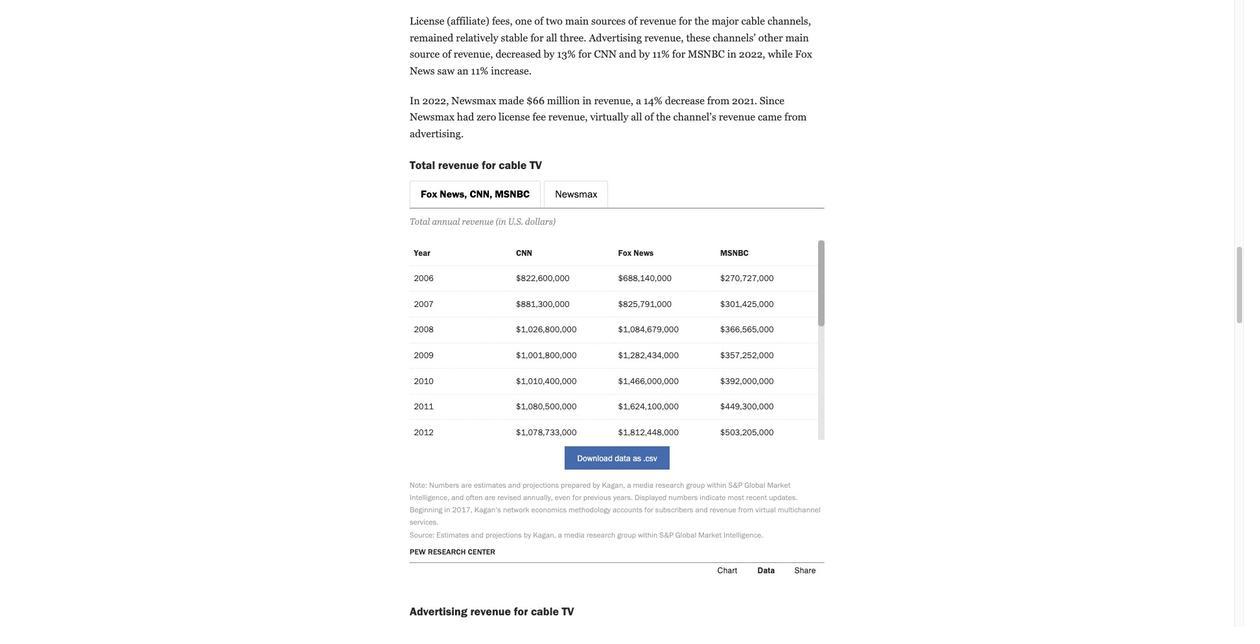 Task type: locate. For each thing, give the bounding box(es) containing it.
1 horizontal spatial group
[[686, 481, 705, 490]]

projections
[[523, 481, 559, 490], [486, 531, 522, 540]]

0 horizontal spatial market
[[698, 531, 722, 540]]

msnbc down these
[[688, 48, 725, 60]]

msnbc
[[688, 48, 725, 60], [495, 188, 530, 201], [720, 248, 749, 258]]

three.
[[560, 32, 587, 44]]

from
[[707, 94, 730, 107], [784, 111, 807, 123], [738, 506, 754, 515]]

msnbc inside button
[[495, 188, 530, 201]]

virtual
[[756, 506, 776, 515]]

2008
[[414, 325, 434, 335]]

0 horizontal spatial main
[[565, 15, 589, 27]]

dollars)
[[525, 215, 556, 228]]

0 horizontal spatial cable
[[499, 158, 527, 173]]

are up often
[[461, 481, 472, 490]]

kagan, down the economics
[[533, 531, 556, 540]]

all
[[546, 32, 557, 44], [631, 111, 642, 123]]

and down indicate
[[695, 506, 708, 515]]

the down 14%
[[656, 111, 671, 123]]

0 horizontal spatial s&p
[[660, 531, 674, 540]]

of right sources
[[628, 15, 637, 27]]

advertising down sources
[[589, 32, 642, 44]]

2022, down channels'
[[739, 48, 766, 60]]

0 horizontal spatial the
[[656, 111, 671, 123]]

0 horizontal spatial a
[[558, 531, 562, 540]]

recent
[[746, 494, 767, 503]]

fox
[[795, 48, 812, 60], [421, 188, 437, 201], [618, 248, 632, 258]]

fox right while
[[795, 48, 812, 60]]

cnn down sources
[[594, 48, 617, 60]]

2 vertical spatial msnbc
[[720, 248, 749, 258]]

media down methodology
[[564, 531, 585, 540]]

0 vertical spatial market
[[767, 481, 791, 490]]

$1,078,733,000
[[516, 428, 577, 438]]

media up displayed
[[633, 481, 654, 490]]

group down accounts
[[617, 531, 636, 540]]

1 vertical spatial fox
[[421, 188, 437, 201]]

within
[[707, 481, 727, 490], [638, 531, 658, 540]]

market up updates.
[[767, 481, 791, 490]]

newsmax inside 'button'
[[555, 188, 597, 201]]

annual
[[432, 215, 460, 228]]

2006
[[414, 274, 434, 284]]

0 horizontal spatial all
[[546, 32, 557, 44]]

0 horizontal spatial fox
[[421, 188, 437, 201]]

0 vertical spatial projections
[[523, 481, 559, 490]]

1 vertical spatial cnn
[[516, 248, 532, 258]]

channel's
[[673, 111, 716, 123]]

2021.
[[732, 94, 757, 107]]

2 horizontal spatial in
[[727, 48, 736, 60]]

advertising down research
[[410, 605, 467, 619]]

0 horizontal spatial tv
[[530, 158, 542, 173]]

2 vertical spatial from
[[738, 506, 754, 515]]

revenue down indicate
[[710, 506, 736, 515]]

1 horizontal spatial market
[[767, 481, 791, 490]]

from down most
[[738, 506, 754, 515]]

revenue down center at the bottom left of the page
[[470, 605, 511, 619]]

tv
[[530, 158, 542, 173], [562, 605, 574, 619]]

1 vertical spatial within
[[638, 531, 658, 540]]

revenue inside license (affiliate) fees, one of two main sources of revenue for the major cable channels, remained relatively stable for all three. advertising revenue, these channels' other main source of revenue, decreased by 13% for cnn and by 11% for msnbc in 2022, while fox news saw an 11% increase.
[[640, 15, 676, 27]]

2007
[[414, 300, 434, 309]]

$301,425,000
[[720, 300, 774, 309]]

fox news, cnn, msnbc
[[421, 188, 530, 201]]

0 vertical spatial total
[[410, 158, 435, 173]]

of up saw
[[442, 48, 451, 60]]

0 horizontal spatial kagan,
[[533, 531, 556, 540]]

2022, inside the in 2022, newsmax made $66 million in revenue, a 14% decrease from 2021. since newsmax had zero license fee revenue, virtually all of the channel's revenue came from advertising.
[[422, 94, 449, 107]]

main
[[565, 15, 589, 27], [785, 32, 809, 44]]

1 horizontal spatial media
[[633, 481, 654, 490]]

1 vertical spatial are
[[485, 494, 496, 503]]

major
[[712, 15, 739, 27]]

global
[[744, 481, 765, 490], [675, 531, 696, 540]]

within down accounts
[[638, 531, 658, 540]]

revenue inside note: numbers are estimates and projections prepared by kagan, a media research group within s&p global market intelligence, and often are revised annually, even for previous years. displayed numbers indicate most recent updates. beginning in 2017, kagan's network economics methodology accounts for subscribers and revenue from virtual multichannel services. source: estimates and projections by kagan, a media research group within s&p global market intelligence.
[[710, 506, 736, 515]]

msnbc up $270,727,000
[[720, 248, 749, 258]]

of
[[534, 15, 543, 27], [628, 15, 637, 27], [442, 48, 451, 60], [645, 111, 654, 123]]

2 horizontal spatial fox
[[795, 48, 812, 60]]

for
[[679, 15, 692, 27], [530, 32, 544, 44], [578, 48, 592, 60], [672, 48, 685, 60], [482, 158, 496, 173], [573, 494, 581, 503], [644, 506, 653, 515], [514, 605, 528, 619]]

0 vertical spatial in
[[727, 48, 736, 60]]

group
[[686, 481, 705, 490], [617, 531, 636, 540]]

1 vertical spatial s&p
[[660, 531, 674, 540]]

revenue
[[640, 15, 676, 27], [719, 111, 755, 123], [438, 158, 479, 173], [462, 215, 494, 228], [710, 506, 736, 515], [470, 605, 511, 619]]

1 horizontal spatial within
[[707, 481, 727, 490]]

market left 'intelligence.'
[[698, 531, 722, 540]]

a left 14%
[[636, 94, 641, 107]]

main down 'channels,'
[[785, 32, 809, 44]]

0 horizontal spatial news
[[410, 65, 435, 77]]

$1,624,100,000
[[618, 402, 679, 412]]

1 vertical spatial main
[[785, 32, 809, 44]]

1 vertical spatial projections
[[486, 531, 522, 540]]

decreased
[[496, 48, 541, 60]]

11% up 14%
[[652, 48, 670, 60]]

projections up annually,
[[523, 481, 559, 490]]

$366,565,000
[[720, 325, 774, 335]]

and
[[619, 48, 636, 60], [508, 481, 521, 490], [451, 494, 464, 503], [695, 506, 708, 515], [471, 531, 484, 540]]

2022, right in
[[422, 94, 449, 107]]

1 vertical spatial all
[[631, 111, 642, 123]]

0 horizontal spatial group
[[617, 531, 636, 540]]

of right one
[[534, 15, 543, 27]]

2 total from the top
[[410, 215, 430, 228]]

1 horizontal spatial cable
[[531, 605, 559, 619]]

0 vertical spatial from
[[707, 94, 730, 107]]

14%
[[644, 94, 663, 107]]

sources
[[591, 15, 626, 27]]

fox for fox news
[[618, 248, 632, 258]]

in
[[410, 94, 420, 107]]

1 vertical spatial the
[[656, 111, 671, 123]]

estimates
[[474, 481, 506, 490]]

$1,080,500,000
[[516, 402, 577, 412]]

are down the estimates
[[485, 494, 496, 503]]

subscribers
[[655, 506, 693, 515]]

0 vertical spatial 2022,
[[739, 48, 766, 60]]

1 horizontal spatial tv
[[562, 605, 574, 619]]

2 vertical spatial in
[[444, 506, 450, 515]]

tv for total revenue for cable tv
[[530, 158, 542, 173]]

0 vertical spatial the
[[695, 15, 709, 27]]

and up 2017,
[[451, 494, 464, 503]]

had
[[457, 111, 474, 123]]

1 horizontal spatial from
[[738, 506, 754, 515]]

0 vertical spatial research
[[656, 481, 684, 490]]

1 horizontal spatial main
[[785, 32, 809, 44]]

total for total annual revenue (in u.s. dollars)
[[410, 215, 430, 228]]

1 horizontal spatial the
[[695, 15, 709, 27]]

2009
[[414, 351, 434, 361]]

s&p up most
[[728, 481, 742, 490]]

0 vertical spatial within
[[707, 481, 727, 490]]

0 horizontal spatial 2022,
[[422, 94, 449, 107]]

revenue, left these
[[644, 32, 684, 44]]

1 vertical spatial tv
[[562, 605, 574, 619]]

2 horizontal spatial cable
[[741, 15, 765, 27]]

tv for advertising revenue for cable tv
[[562, 605, 574, 619]]

market
[[767, 481, 791, 490], [698, 531, 722, 540]]

2 horizontal spatial a
[[636, 94, 641, 107]]

from right came
[[784, 111, 807, 123]]

2 horizontal spatial from
[[784, 111, 807, 123]]

media
[[633, 481, 654, 490], [564, 531, 585, 540]]

the inside license (affiliate) fees, one of two main sources of revenue for the major cable channels, remained relatively stable for all three. advertising revenue, these channels' other main source of revenue, decreased by 13% for cnn and by 11% for msnbc in 2022, while fox news saw an 11% increase.
[[695, 15, 709, 27]]

0 horizontal spatial are
[[461, 481, 472, 490]]

msnbc up u.s.
[[495, 188, 530, 201]]

newsmax up dollars) at the left top of the page
[[555, 188, 597, 201]]

s&p down subscribers
[[660, 531, 674, 540]]

in left 2017,
[[444, 506, 450, 515]]

the up these
[[695, 15, 709, 27]]

group up numbers at the right of the page
[[686, 481, 705, 490]]

1 horizontal spatial in
[[582, 94, 592, 107]]

intelligence.
[[724, 531, 763, 540]]

the inside the in 2022, newsmax made $66 million in revenue, a 14% decrease from 2021. since newsmax had zero license fee revenue, virtually all of the channel's revenue came from advertising.
[[656, 111, 671, 123]]

channels,
[[768, 15, 811, 27]]

1 vertical spatial group
[[617, 531, 636, 540]]

fox news, cnn, msnbc button
[[410, 181, 541, 208]]

advertising revenue for cable tv
[[410, 605, 574, 619]]

news down "source"
[[410, 65, 435, 77]]

1 total from the top
[[410, 158, 435, 173]]

total revenue for cable tv
[[410, 158, 542, 173]]

total
[[410, 158, 435, 173], [410, 215, 430, 228]]

and up revised at bottom
[[508, 481, 521, 490]]

1 vertical spatial research
[[587, 531, 615, 540]]

2 vertical spatial cable
[[531, 605, 559, 619]]

from left '2021.'
[[707, 94, 730, 107]]

fox inside button
[[421, 188, 437, 201]]

a inside the in 2022, newsmax made $66 million in revenue, a 14% decrease from 2021. since newsmax had zero license fee revenue, virtually all of the channel's revenue came from advertising.
[[636, 94, 641, 107]]

data button
[[747, 564, 786, 578]]

pew research center
[[410, 548, 495, 557]]

by left 13%
[[544, 48, 555, 60]]

0 vertical spatial cable
[[741, 15, 765, 27]]

a up years.
[[627, 481, 631, 490]]

0 vertical spatial a
[[636, 94, 641, 107]]

1 vertical spatial msnbc
[[495, 188, 530, 201]]

total left annual
[[410, 215, 430, 228]]

research down methodology
[[587, 531, 615, 540]]

data
[[615, 454, 631, 463]]

kagan, up years.
[[602, 481, 625, 490]]

cnn inside license (affiliate) fees, one of two main sources of revenue for the major cable channels, remained relatively stable for all three. advertising revenue, these channels' other main source of revenue, decreased by 13% for cnn and by 11% for msnbc in 2022, while fox news saw an 11% increase.
[[594, 48, 617, 60]]

1 vertical spatial from
[[784, 111, 807, 123]]

0 vertical spatial media
[[633, 481, 654, 490]]

1 horizontal spatial fox
[[618, 248, 632, 258]]

all down two
[[546, 32, 557, 44]]

research up numbers at the right of the page
[[656, 481, 684, 490]]

revenue up news,
[[438, 158, 479, 173]]

1 horizontal spatial advertising
[[589, 32, 642, 44]]

fox left news,
[[421, 188, 437, 201]]

1 horizontal spatial projections
[[523, 481, 559, 490]]

global down subscribers
[[675, 531, 696, 540]]

download data as .csv
[[577, 454, 657, 463]]

fox up $688,140,000
[[618, 248, 632, 258]]

1 horizontal spatial 2022,
[[739, 48, 766, 60]]

1 horizontal spatial a
[[627, 481, 631, 490]]

$357,252,000
[[720, 351, 774, 361]]

0 vertical spatial newsmax
[[451, 94, 496, 107]]

a down the economics
[[558, 531, 562, 540]]

0 vertical spatial are
[[461, 481, 472, 490]]

0 vertical spatial news
[[410, 65, 435, 77]]

in inside the in 2022, newsmax made $66 million in revenue, a 14% decrease from 2021. since newsmax had zero license fee revenue, virtually all of the channel's revenue came from advertising.
[[582, 94, 592, 107]]

0 horizontal spatial advertising
[[410, 605, 467, 619]]

0 horizontal spatial from
[[707, 94, 730, 107]]

in right million
[[582, 94, 592, 107]]

2010
[[414, 377, 434, 386]]

numbers
[[429, 481, 459, 490]]

and inside license (affiliate) fees, one of two main sources of revenue for the major cable channels, remained relatively stable for all three. advertising revenue, these channels' other main source of revenue, decreased by 13% for cnn and by 11% for msnbc in 2022, while fox news saw an 11% increase.
[[619, 48, 636, 60]]

kagan's
[[474, 506, 501, 515]]

2 vertical spatial newsmax
[[555, 188, 597, 201]]

all right virtually at the top
[[631, 111, 642, 123]]

within up indicate
[[707, 481, 727, 490]]

0 vertical spatial fox
[[795, 48, 812, 60]]

0 horizontal spatial media
[[564, 531, 585, 540]]

1 vertical spatial media
[[564, 531, 585, 540]]

0 vertical spatial group
[[686, 481, 705, 490]]

11% right an
[[471, 65, 488, 77]]

projections up center at the bottom left of the page
[[486, 531, 522, 540]]

and down sources
[[619, 48, 636, 60]]

newsmax up had at the top left
[[451, 94, 496, 107]]

2022, inside license (affiliate) fees, one of two main sources of revenue for the major cable channels, remained relatively stable for all three. advertising revenue, these channels' other main source of revenue, decreased by 13% for cnn and by 11% for msnbc in 2022, while fox news saw an 11% increase.
[[739, 48, 766, 60]]

all inside license (affiliate) fees, one of two main sources of revenue for the major cable channels, remained relatively stable for all three. advertising revenue, these channels' other main source of revenue, decreased by 13% for cnn and by 11% for msnbc in 2022, while fox news saw an 11% increase.
[[546, 32, 557, 44]]

0 horizontal spatial in
[[444, 506, 450, 515]]

global up "recent"
[[744, 481, 765, 490]]

0 vertical spatial s&p
[[728, 481, 742, 490]]

total down advertising.
[[410, 158, 435, 173]]

by down network
[[524, 531, 531, 540]]

1 horizontal spatial all
[[631, 111, 642, 123]]

1 vertical spatial 2022,
[[422, 94, 449, 107]]

cable for advertising revenue for cable tv
[[531, 605, 559, 619]]

by up 14%
[[639, 48, 650, 60]]

1 horizontal spatial s&p
[[728, 481, 742, 490]]

main up three. at the top of page
[[565, 15, 589, 27]]

news up $688,140,000
[[634, 248, 654, 258]]

2 vertical spatial fox
[[618, 248, 632, 258]]

0 horizontal spatial 11%
[[471, 65, 488, 77]]

11%
[[652, 48, 670, 60], [471, 65, 488, 77]]

of down 14%
[[645, 111, 654, 123]]

from inside note: numbers are estimates and projections prepared by kagan, a media research group within s&p global market intelligence, and often are revised annually, even for previous years. displayed numbers indicate most recent updates. beginning in 2017, kagan's network economics methodology accounts for subscribers and revenue from virtual multichannel services. source: estimates and projections by kagan, a media research group within s&p global market intelligence.
[[738, 506, 754, 515]]

1 vertical spatial news
[[634, 248, 654, 258]]

2 vertical spatial a
[[558, 531, 562, 540]]

0 vertical spatial all
[[546, 32, 557, 44]]

(in
[[496, 215, 506, 228]]

fox news
[[618, 248, 654, 258]]

cnn up "$822,600,000" in the top of the page
[[516, 248, 532, 258]]

numbers
[[669, 494, 698, 503]]

newsmax up advertising.
[[410, 111, 454, 123]]

in inside note: numbers are estimates and projections prepared by kagan, a media research group within s&p global market intelligence, and often are revised annually, even for previous years. displayed numbers indicate most recent updates. beginning in 2017, kagan's network economics methodology accounts for subscribers and revenue from virtual multichannel services. source: estimates and projections by kagan, a media research group within s&p global market intelligence.
[[444, 506, 450, 515]]

0 horizontal spatial global
[[675, 531, 696, 540]]

0 vertical spatial tv
[[530, 158, 542, 173]]

a
[[636, 94, 641, 107], [627, 481, 631, 490], [558, 531, 562, 540]]

revenue right sources
[[640, 15, 676, 27]]

in down channels'
[[727, 48, 736, 60]]

estimates
[[437, 531, 469, 540]]

share
[[795, 567, 816, 576]]

revenue down '2021.'
[[719, 111, 755, 123]]

$503,205,000
[[720, 428, 774, 438]]

revenue,
[[644, 32, 684, 44], [454, 48, 493, 60], [594, 94, 633, 107], [548, 111, 588, 123]]

center
[[468, 548, 495, 557]]



Task type: vqa. For each thing, say whether or not it's contained in the screenshot.


Task type: describe. For each thing, give the bounding box(es) containing it.
chart button
[[708, 564, 747, 578]]

cable for total revenue for cable tv
[[499, 158, 527, 173]]

revenue inside the in 2022, newsmax made $66 million in revenue, a 14% decrease from 2021. since newsmax had zero license fee revenue, virtually all of the channel's revenue came from advertising.
[[719, 111, 755, 123]]

revenue, up virtually at the top
[[594, 94, 633, 107]]

often
[[466, 494, 483, 503]]

services.
[[410, 518, 438, 528]]

beginning
[[410, 506, 442, 515]]

license
[[499, 111, 530, 123]]

1 horizontal spatial are
[[485, 494, 496, 503]]

revenue left the (in at the top left of the page
[[462, 215, 494, 228]]

advertising inside license (affiliate) fees, one of two main sources of revenue for the major cable channels, remained relatively stable for all three. advertising revenue, these channels' other main source of revenue, decreased by 13% for cnn and by 11% for msnbc in 2022, while fox news saw an 11% increase.
[[589, 32, 642, 44]]

previous
[[583, 494, 611, 503]]

fox for fox news, cnn, msnbc
[[421, 188, 437, 201]]

1 horizontal spatial kagan,
[[602, 481, 625, 490]]

annually,
[[523, 494, 553, 503]]

all inside the in 2022, newsmax made $66 million in revenue, a 14% decrease from 2021. since newsmax had zero license fee revenue, virtually all of the channel's revenue came from advertising.
[[631, 111, 642, 123]]

revised
[[498, 494, 521, 503]]

news inside license (affiliate) fees, one of two main sources of revenue for the major cable channels, remained relatively stable for all three. advertising revenue, these channels' other main source of revenue, decreased by 13% for cnn and by 11% for msnbc in 2022, while fox news saw an 11% increase.
[[410, 65, 435, 77]]

$1,282,434,000
[[618, 351, 679, 361]]

0 vertical spatial global
[[744, 481, 765, 490]]

1 vertical spatial kagan,
[[533, 531, 556, 540]]

license
[[410, 15, 444, 27]]

13%
[[557, 48, 576, 60]]

zero
[[477, 111, 496, 123]]

1 horizontal spatial research
[[656, 481, 684, 490]]

0 horizontal spatial projections
[[486, 531, 522, 540]]

$1,001,800,000
[[516, 351, 577, 361]]

$1,812,448,000
[[618, 428, 679, 438]]

fee
[[533, 111, 546, 123]]

other
[[758, 32, 783, 44]]

$1,084,679,000
[[618, 325, 679, 335]]

in inside license (affiliate) fees, one of two main sources of revenue for the major cable channels, remained relatively stable for all three. advertising revenue, these channels' other main source of revenue, decreased by 13% for cnn and by 11% for msnbc in 2022, while fox news saw an 11% increase.
[[727, 48, 736, 60]]

0 horizontal spatial cnn
[[516, 248, 532, 258]]

$66
[[527, 94, 545, 107]]

0 vertical spatial main
[[565, 15, 589, 27]]

1 horizontal spatial news
[[634, 248, 654, 258]]

multichannel
[[778, 506, 821, 515]]

since
[[760, 94, 784, 107]]

0 horizontal spatial research
[[587, 531, 615, 540]]

share button
[[786, 564, 825, 578]]

in 2022, newsmax made $66 million in revenue, a 14% decrease from 2021. since newsmax had zero license fee revenue, virtually all of the channel's revenue came from advertising.
[[410, 94, 807, 140]]

displayed
[[635, 494, 667, 503]]

revenue, down million
[[548, 111, 588, 123]]

source
[[410, 48, 440, 60]]

download data as .csv link
[[565, 447, 670, 470]]

news,
[[440, 188, 467, 201]]

data
[[758, 567, 775, 576]]

$688,140,000
[[618, 274, 672, 284]]

million
[[547, 94, 580, 107]]

download
[[577, 454, 613, 463]]

$1,466,000,000
[[618, 377, 679, 386]]

$1,026,800,000
[[516, 325, 577, 335]]

$270,727,000
[[720, 274, 774, 284]]

channels'
[[713, 32, 756, 44]]

$449,300,000
[[720, 402, 774, 412]]

total annual revenue (in u.s. dollars)
[[410, 215, 556, 228]]

these
[[686, 32, 710, 44]]

stable
[[501, 32, 528, 44]]

increase.
[[491, 65, 532, 77]]

$822,600,000
[[516, 274, 570, 284]]

virtually
[[590, 111, 629, 123]]

methodology
[[569, 506, 611, 515]]

revenue, down relatively
[[454, 48, 493, 60]]

economics
[[531, 506, 567, 515]]

one
[[515, 15, 532, 27]]

1 vertical spatial market
[[698, 531, 722, 540]]

two
[[546, 15, 563, 27]]

1 vertical spatial newsmax
[[410, 111, 454, 123]]

total for total revenue for cable tv
[[410, 158, 435, 173]]

year
[[414, 248, 430, 258]]

fox inside license (affiliate) fees, one of two main sources of revenue for the major cable channels, remained relatively stable for all three. advertising revenue, these channels' other main source of revenue, decreased by 13% for cnn and by 11% for msnbc in 2022, while fox news saw an 11% increase.
[[795, 48, 812, 60]]

and up center at the bottom left of the page
[[471, 531, 484, 540]]

1 vertical spatial global
[[675, 531, 696, 540]]

note: numbers are estimates and projections prepared by kagan, a media research group within s&p global market intelligence, and often are revised annually, even for previous years. displayed numbers indicate most recent updates. beginning in 2017, kagan's network economics methodology accounts for subscribers and revenue from virtual multichannel services. source: estimates and projections by kagan, a media research group within s&p global market intelligence.
[[410, 481, 821, 540]]

prepared
[[561, 481, 591, 490]]

fees,
[[492, 15, 513, 27]]

license (affiliate) fees, one of two main sources of revenue for the major cable channels, remained relatively stable for all three. advertising revenue, these channels' other main source of revenue, decreased by 13% for cnn and by 11% for msnbc in 2022, while fox news saw an 11% increase.
[[410, 15, 812, 77]]

$825,791,000
[[618, 300, 672, 309]]

research
[[428, 548, 466, 557]]

intelligence,
[[410, 494, 449, 503]]

1 horizontal spatial 11%
[[652, 48, 670, 60]]

msnbc inside license (affiliate) fees, one of two main sources of revenue for the major cable channels, remained relatively stable for all three. advertising revenue, these channels' other main source of revenue, decreased by 13% for cnn and by 11% for msnbc in 2022, while fox news saw an 11% increase.
[[688, 48, 725, 60]]

as
[[633, 454, 641, 463]]

note:
[[410, 481, 427, 490]]

1 vertical spatial a
[[627, 481, 631, 490]]

0 horizontal spatial within
[[638, 531, 658, 540]]

pew
[[410, 548, 426, 557]]

saw
[[437, 65, 455, 77]]

remained
[[410, 32, 454, 44]]

cable inside license (affiliate) fees, one of two main sources of revenue for the major cable channels, remained relatively stable for all three. advertising revenue, these channels' other main source of revenue, decreased by 13% for cnn and by 11% for msnbc in 2022, while fox news saw an 11% increase.
[[741, 15, 765, 27]]

decrease
[[665, 94, 705, 107]]

$881,300,000
[[516, 300, 570, 309]]

most
[[728, 494, 744, 503]]

made
[[499, 94, 524, 107]]

of inside the in 2022, newsmax made $66 million in revenue, a 14% decrease from 2021. since newsmax had zero license fee revenue, virtually all of the channel's revenue came from advertising.
[[645, 111, 654, 123]]

years.
[[613, 494, 633, 503]]

$1,010,400,000
[[516, 377, 577, 386]]

chart
[[718, 567, 737, 576]]

1 vertical spatial advertising
[[410, 605, 467, 619]]

indicate
[[700, 494, 726, 503]]

even
[[555, 494, 571, 503]]

updates.
[[769, 494, 798, 503]]

came
[[758, 111, 782, 123]]

2012
[[414, 428, 434, 438]]

advertising.
[[410, 128, 464, 140]]

accounts
[[613, 506, 643, 515]]

1 vertical spatial 11%
[[471, 65, 488, 77]]

by up previous
[[593, 481, 600, 490]]



